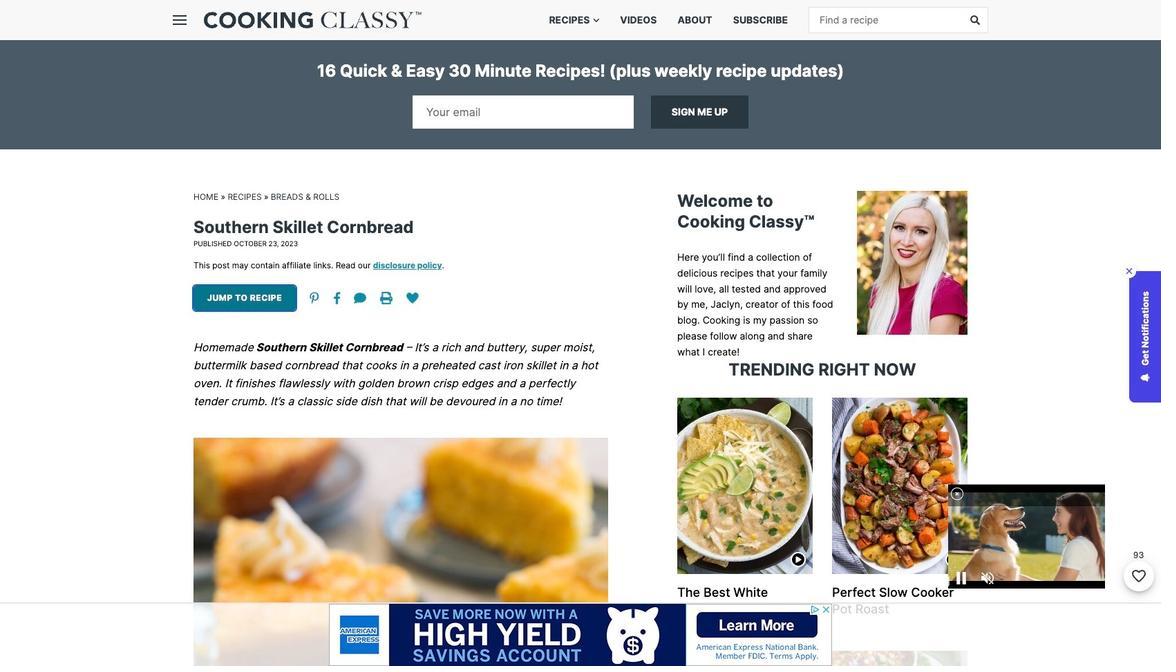 Task type: describe. For each thing, give the bounding box(es) containing it.
slow cooker pot roast with potatoes and carrots on a white oval serving platter set over marble. image
[[833, 398, 968, 574]]

cooking classy image
[[204, 12, 422, 28]]

whi image
[[678, 398, 813, 574]]

Your email email field
[[413, 95, 634, 129]]



Task type: locate. For each thing, give the bounding box(es) containing it.
None submit
[[651, 95, 749, 129]]

no bake cookies image
[[678, 651, 813, 666]]

slice of southern cornbread shown on a plate, it's topped with a swirl of honey butter. image
[[194, 438, 609, 666]]

pause image
[[956, 572, 968, 586]]

two servings of taco soup in white bowls over a white platter. image
[[833, 651, 968, 666]]

advertisement element
[[329, 604, 833, 666]]

Find a recipe text field
[[810, 8, 962, 33]]

jaclyn bell image
[[858, 191, 968, 335]]

volume muted image
[[982, 572, 995, 586]]



Task type: vqa. For each thing, say whether or not it's contained in the screenshot.
Slow Cooker Pot Roast with potatoes and carrots on a white oval serving platter set over marble. image
yes



